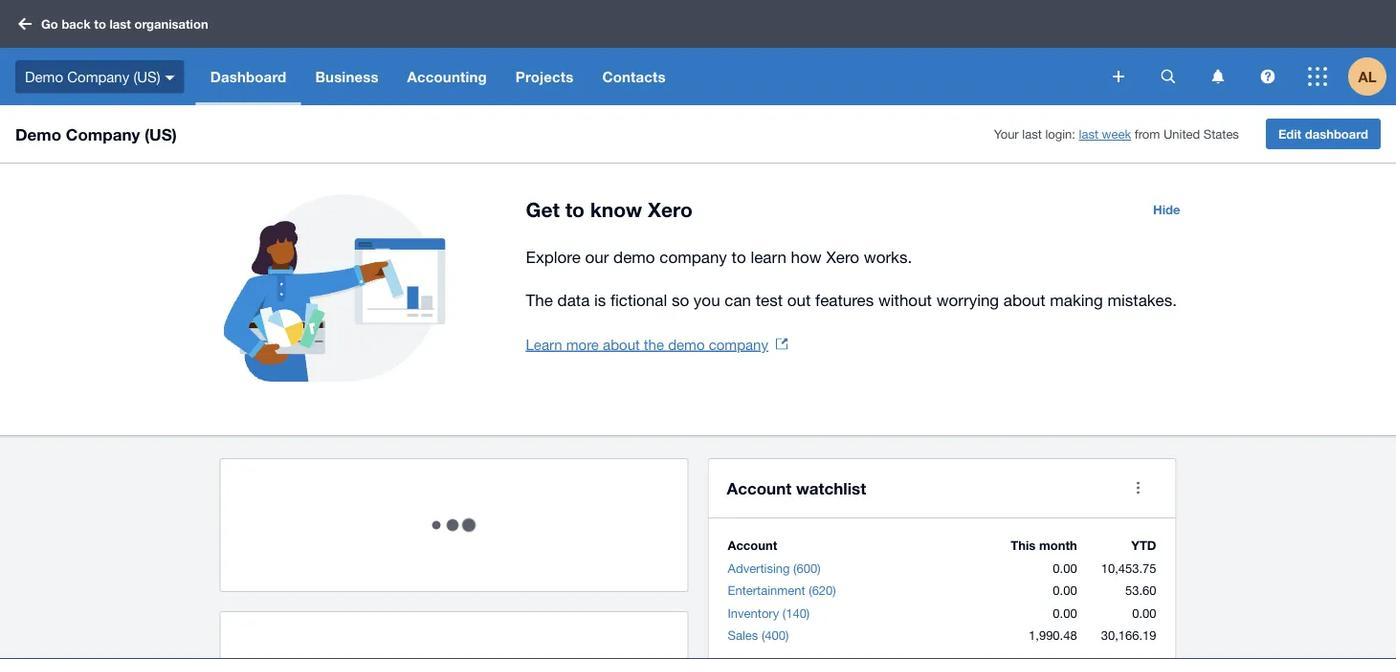 Task type: describe. For each thing, give the bounding box(es) containing it.
30,166.19 link
[[1101, 628, 1156, 643]]

demo inside intro banner body element
[[613, 248, 655, 266]]

10,453.75
[[1101, 561, 1156, 576]]

company inside intro banner body element
[[660, 248, 727, 266]]

1 horizontal spatial last
[[1022, 127, 1042, 141]]

more
[[566, 336, 599, 353]]

about inside intro banner body element
[[1004, 291, 1045, 310]]

edit dashboard
[[1278, 126, 1368, 141]]

0.00 for 53.60
[[1053, 583, 1077, 598]]

projects button
[[501, 48, 588, 105]]

advertising (600)
[[728, 561, 821, 576]]

0.00 for 10,453.75
[[1053, 561, 1077, 576]]

entertainment (620) link
[[728, 583, 836, 598]]

svg image left the al
[[1308, 67, 1327, 86]]

go
[[41, 17, 58, 31]]

back
[[62, 17, 91, 31]]

out
[[787, 291, 811, 310]]

0 horizontal spatial about
[[603, 336, 640, 353]]

you
[[694, 291, 720, 310]]

0 horizontal spatial xero
[[648, 198, 692, 222]]

1,990.48 link
[[1029, 628, 1077, 643]]

0 horizontal spatial to
[[94, 17, 106, 31]]

dashboard
[[1305, 126, 1368, 141]]

contacts button
[[588, 48, 680, 105]]

last for login:
[[1079, 127, 1098, 141]]

10,453.75 link
[[1101, 561, 1156, 576]]

1 vertical spatial to
[[565, 198, 585, 222]]

0.00 for 0.00
[[1053, 606, 1077, 620]]

test
[[756, 291, 783, 310]]

1 vertical spatial demo company (us)
[[15, 124, 177, 144]]

edit
[[1278, 126, 1301, 141]]

53.60 link
[[1125, 583, 1156, 598]]

hide
[[1153, 202, 1180, 217]]

login:
[[1045, 127, 1075, 141]]

learn more about the demo company
[[526, 336, 768, 353]]

ytd
[[1131, 538, 1156, 553]]

entertainment (620)
[[728, 583, 836, 598]]

go back to last organisation link
[[11, 7, 220, 41]]

the
[[526, 291, 553, 310]]

2 horizontal spatial svg image
[[1261, 69, 1275, 84]]

accounting button
[[393, 48, 501, 105]]

watchlist overflow menu toggle image
[[1119, 469, 1157, 507]]

last week button
[[1079, 127, 1131, 142]]

inventory
[[728, 606, 779, 620]]

30,166.19
[[1101, 628, 1156, 643]]

get
[[526, 198, 560, 222]]

dashboard link
[[196, 48, 301, 105]]

1 vertical spatial company
[[66, 124, 140, 144]]

week
[[1102, 127, 1131, 141]]

intro banner body element
[[526, 244, 1192, 314]]

company inside popup button
[[67, 68, 129, 85]]

opens in a new tab image
[[776, 338, 787, 350]]

works.
[[864, 248, 912, 266]]

1 horizontal spatial svg image
[[1113, 71, 1124, 82]]

account watchlist link
[[727, 475, 866, 501]]

organisation
[[134, 17, 208, 31]]

svg image up united
[[1161, 69, 1175, 84]]



Task type: locate. For each thing, give the bounding box(es) containing it.
0 vertical spatial about
[[1004, 291, 1045, 310]]

can
[[725, 291, 751, 310]]

navigation
[[196, 48, 1099, 105]]

person setting up the dashboard image
[[143, 194, 526, 405]]

month
[[1039, 538, 1077, 553]]

0 vertical spatial company
[[67, 68, 129, 85]]

0 vertical spatial to
[[94, 17, 106, 31]]

company
[[67, 68, 129, 85], [66, 124, 140, 144]]

last
[[110, 17, 131, 31], [1022, 127, 1042, 141], [1079, 127, 1098, 141]]

company down the demo company (us) popup button
[[66, 124, 140, 144]]

svg image inside go back to last organisation link
[[18, 18, 32, 30]]

0.00
[[1053, 561, 1077, 576], [1053, 583, 1077, 598], [1053, 606, 1077, 620], [1132, 606, 1156, 620]]

2 horizontal spatial to
[[732, 248, 746, 266]]

explore our demo company to learn how xero works.
[[526, 248, 912, 266]]

demo right the
[[668, 336, 705, 353]]

about
[[1004, 291, 1045, 310], [603, 336, 640, 353]]

this month
[[1011, 538, 1077, 553]]

to right get
[[565, 198, 585, 222]]

hide button
[[1142, 194, 1192, 225]]

our
[[585, 248, 609, 266]]

0 horizontal spatial last
[[110, 17, 131, 31]]

the
[[644, 336, 664, 353]]

learn
[[526, 336, 562, 353]]

1 vertical spatial demo
[[668, 336, 705, 353]]

inventory (140) link
[[728, 606, 810, 620]]

xero right know
[[648, 198, 692, 222]]

1 loading progress bar from the top
[[220, 458, 688, 592]]

svg image inside the demo company (us) popup button
[[165, 75, 175, 80]]

last left the week
[[1079, 127, 1098, 141]]

xero
[[648, 198, 692, 222], [826, 248, 859, 266]]

account watchlist
[[727, 478, 866, 498]]

demo inside popup button
[[25, 68, 63, 85]]

2 horizontal spatial last
[[1079, 127, 1098, 141]]

(140)
[[782, 606, 810, 620]]

svg image left go
[[18, 18, 32, 30]]

1 horizontal spatial xero
[[826, 248, 859, 266]]

1 vertical spatial xero
[[826, 248, 859, 266]]

1 vertical spatial company
[[709, 336, 768, 353]]

making
[[1050, 291, 1103, 310]]

banner containing dashboard
[[0, 0, 1396, 105]]

svg image
[[1261, 69, 1275, 84], [1113, 71, 1124, 82], [165, 75, 175, 80]]

sales
[[728, 628, 758, 643]]

0.00 link for 53.60
[[1053, 583, 1077, 598]]

company
[[660, 248, 727, 266], [709, 336, 768, 353]]

account for account watchlist
[[727, 478, 791, 498]]

2 loading progress bar from the top
[[220, 611, 688, 659]]

from
[[1135, 127, 1160, 141]]

53.60
[[1125, 583, 1156, 598]]

business
[[315, 68, 379, 85]]

(600)
[[793, 561, 821, 576]]

1 horizontal spatial about
[[1004, 291, 1045, 310]]

0.00 link for 0.00
[[1053, 606, 1077, 620]]

entertainment
[[728, 583, 805, 598]]

svg image
[[18, 18, 32, 30], [1308, 67, 1327, 86], [1161, 69, 1175, 84], [1212, 69, 1224, 84]]

(us) down "go back to last organisation"
[[133, 68, 160, 85]]

company up 'so'
[[660, 248, 727, 266]]

worrying
[[936, 291, 999, 310]]

svg image up 'states'
[[1212, 69, 1224, 84]]

last right your
[[1022, 127, 1042, 141]]

al button
[[1348, 48, 1396, 105]]

features
[[815, 291, 874, 310]]

navigation containing dashboard
[[196, 48, 1099, 105]]

0 vertical spatial company
[[660, 248, 727, 266]]

xero inside intro banner body element
[[826, 248, 859, 266]]

mistakes.
[[1108, 291, 1177, 310]]

last right back at the left top
[[110, 17, 131, 31]]

business button
[[301, 48, 393, 105]]

explore
[[526, 248, 581, 266]]

your last login: last week from united states
[[994, 127, 1239, 141]]

account up the 'advertising'
[[728, 538, 777, 553]]

demo
[[613, 248, 655, 266], [668, 336, 705, 353]]

sales (400) link
[[728, 628, 789, 643]]

svg image up the week
[[1113, 71, 1124, 82]]

last inside banner
[[110, 17, 131, 31]]

(us) down the demo company (us) popup button
[[145, 124, 177, 144]]

0 vertical spatial demo company (us)
[[25, 68, 160, 85]]

demo company (us) inside popup button
[[25, 68, 160, 85]]

1 vertical spatial about
[[603, 336, 640, 353]]

fictional
[[610, 291, 667, 310]]

to inside intro banner body element
[[732, 248, 746, 266]]

is
[[594, 291, 606, 310]]

without
[[878, 291, 932, 310]]

the data is fictional so you can test out features without worrying about making mistakes.
[[526, 291, 1177, 310]]

learn
[[751, 248, 786, 266]]

about left making
[[1004, 291, 1045, 310]]

al
[[1358, 68, 1376, 85]]

svg image down organisation
[[165, 75, 175, 80]]

xero right how
[[826, 248, 859, 266]]

0 vertical spatial loading progress bar
[[220, 458, 688, 592]]

0 vertical spatial demo
[[25, 68, 63, 85]]

1 vertical spatial account
[[728, 538, 777, 553]]

demo company (us)
[[25, 68, 160, 85], [15, 124, 177, 144]]

demo down the demo company (us) popup button
[[15, 124, 61, 144]]

account
[[727, 478, 791, 498], [728, 538, 777, 553]]

dashboard
[[210, 68, 286, 85]]

to right back at the left top
[[94, 17, 106, 31]]

1 horizontal spatial to
[[565, 198, 585, 222]]

company left the opens in a new tab 'icon'
[[709, 336, 768, 353]]

1 horizontal spatial demo
[[668, 336, 705, 353]]

to
[[94, 17, 106, 31], [565, 198, 585, 222], [732, 248, 746, 266]]

go back to last organisation
[[41, 17, 208, 31]]

(us) inside popup button
[[133, 68, 160, 85]]

demo company (us) down back at the left top
[[25, 68, 160, 85]]

how
[[791, 248, 822, 266]]

demo down go
[[25, 68, 63, 85]]

1 vertical spatial loading progress bar
[[220, 611, 688, 659]]

united
[[1163, 127, 1200, 141]]

0 vertical spatial demo
[[613, 248, 655, 266]]

know
[[590, 198, 642, 222]]

(us)
[[133, 68, 160, 85], [145, 124, 177, 144]]

loading progress bar
[[220, 458, 688, 592], [220, 611, 688, 659]]

advertising (600) link
[[728, 561, 821, 576]]

to left learn
[[732, 248, 746, 266]]

last for to
[[110, 17, 131, 31]]

sales (400)
[[728, 628, 789, 643]]

0 horizontal spatial demo
[[613, 248, 655, 266]]

states
[[1203, 127, 1239, 141]]

watchlist
[[796, 478, 866, 498]]

demo company (us) button
[[0, 48, 196, 105]]

1 vertical spatial demo
[[15, 124, 61, 144]]

0 vertical spatial account
[[727, 478, 791, 498]]

demo right our
[[613, 248, 655, 266]]

0 horizontal spatial svg image
[[165, 75, 175, 80]]

advertising
[[728, 561, 790, 576]]

about left the
[[603, 336, 640, 353]]

1,990.48
[[1029, 628, 1077, 643]]

(400)
[[762, 628, 789, 643]]

projects
[[516, 68, 574, 85]]

your
[[994, 127, 1019, 141]]

get to know xero
[[526, 198, 692, 222]]

banner
[[0, 0, 1396, 105]]

svg image up edit dashboard button
[[1261, 69, 1275, 84]]

(620)
[[809, 583, 836, 598]]

demo
[[25, 68, 63, 85], [15, 124, 61, 144]]

edit dashboard button
[[1266, 119, 1381, 149]]

contacts
[[602, 68, 666, 85]]

accounting
[[407, 68, 487, 85]]

2 vertical spatial to
[[732, 248, 746, 266]]

0 vertical spatial (us)
[[133, 68, 160, 85]]

0.00 link for 10,453.75
[[1053, 561, 1077, 576]]

0.00 link
[[1053, 561, 1077, 576], [1053, 583, 1077, 598], [1053, 606, 1077, 620], [1132, 606, 1156, 620]]

so
[[672, 291, 689, 310]]

account for account
[[728, 538, 777, 553]]

demo company (us) down the demo company (us) popup button
[[15, 124, 177, 144]]

data
[[557, 291, 590, 310]]

account left watchlist
[[727, 478, 791, 498]]

inventory (140)
[[728, 606, 810, 620]]

1 vertical spatial (us)
[[145, 124, 177, 144]]

0 vertical spatial xero
[[648, 198, 692, 222]]

company down go back to last organisation link
[[67, 68, 129, 85]]

navigation inside banner
[[196, 48, 1099, 105]]

this
[[1011, 538, 1036, 553]]



Task type: vqa. For each thing, say whether or not it's contained in the screenshot.


